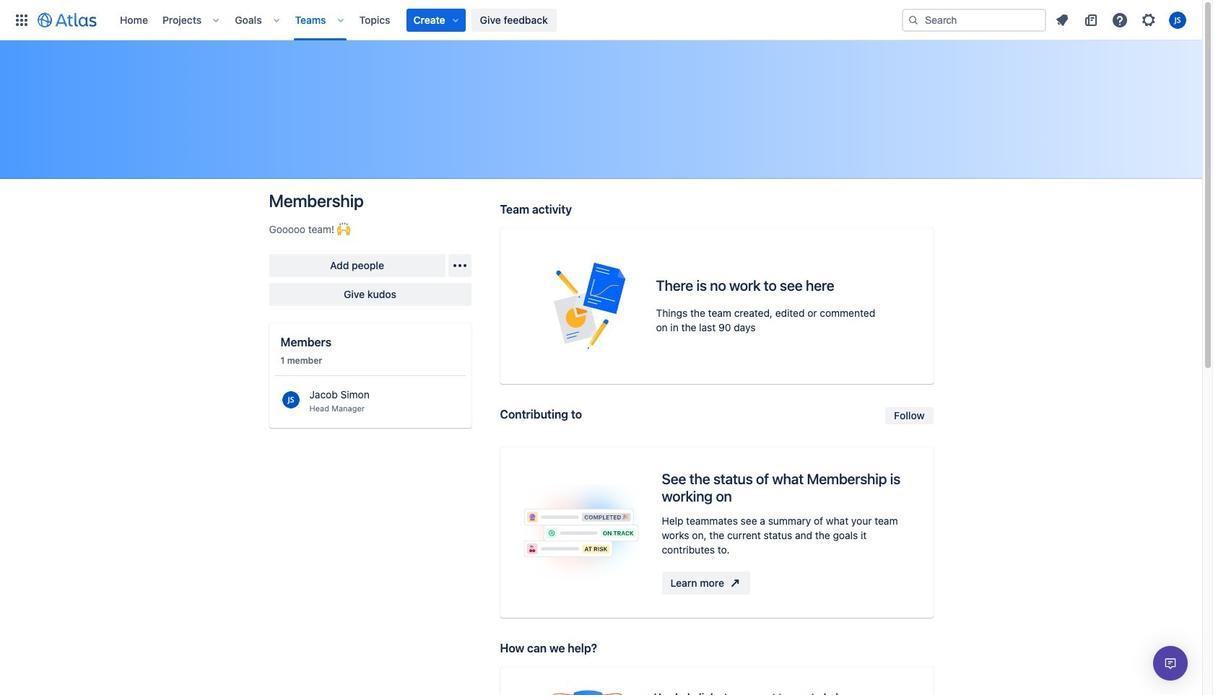 Task type: locate. For each thing, give the bounding box(es) containing it.
notifications image
[[1053, 11, 1071, 29]]

search image
[[908, 14, 919, 26]]

banner
[[0, 0, 1202, 40]]

account image
[[1169, 11, 1186, 29]]



Task type: vqa. For each thing, say whether or not it's contained in the screenshot.
tab list
no



Task type: describe. For each thing, give the bounding box(es) containing it.
top element
[[9, 0, 902, 40]]

open intercom messenger image
[[1162, 655, 1179, 672]]

Search field
[[902, 8, 1046, 31]]

help image
[[1111, 11, 1129, 29]]

settings image
[[1140, 11, 1157, 29]]

switch to... image
[[13, 11, 30, 29]]



